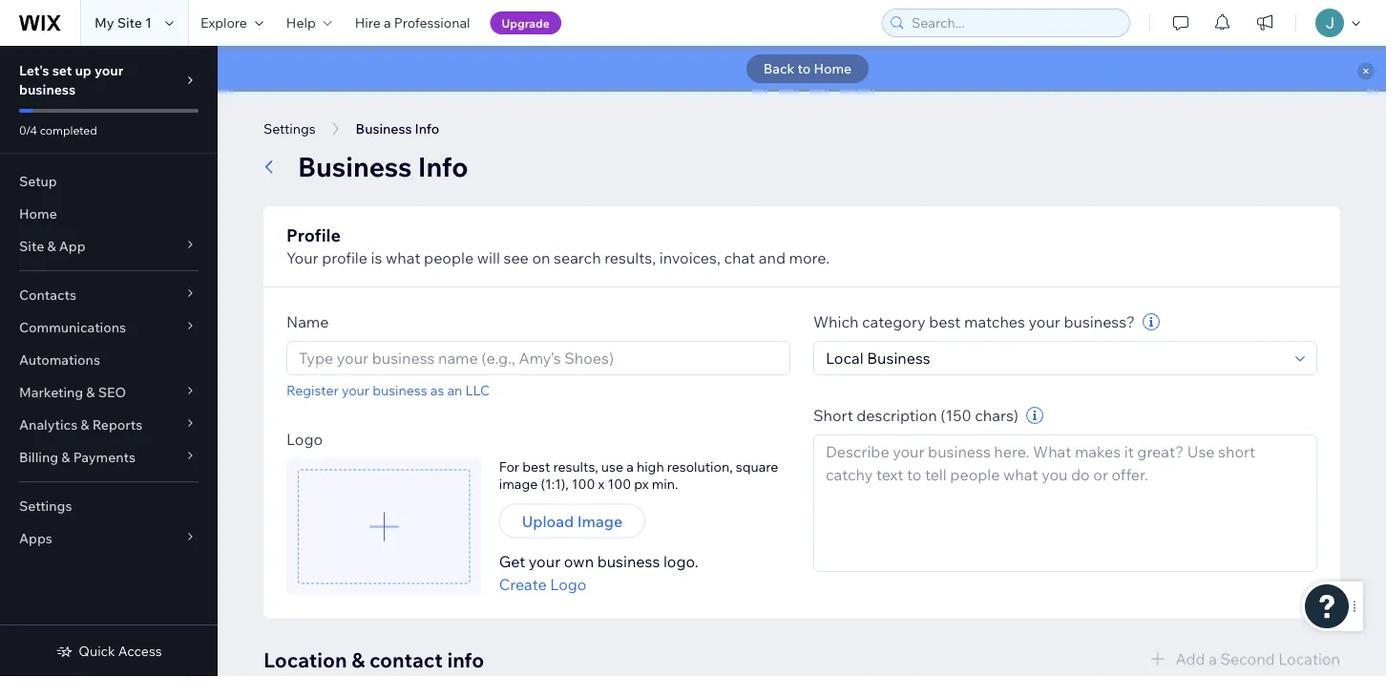 Task type: describe. For each thing, give the bounding box(es) containing it.
an
[[447, 382, 462, 398]]

& for analytics
[[81, 416, 89, 433]]

analytics
[[19, 416, 78, 433]]

0 horizontal spatial logo
[[286, 429, 323, 448]]

business inside register your business as an llc link
[[373, 382, 427, 398]]

get
[[499, 551, 525, 571]]

reports
[[92, 416, 142, 433]]

automations
[[19, 351, 100, 368]]

people
[[424, 248, 474, 267]]

for best results, use a high resolution, square image (1:1), 100 x 100 px min.
[[499, 458, 779, 492]]

back to home alert
[[218, 46, 1387, 92]]

Search... field
[[906, 10, 1124, 36]]

2 100 from the left
[[608, 475, 631, 492]]

your inside let's set up your business
[[95, 62, 123, 79]]

invoices,
[[660, 248, 721, 267]]

upgrade
[[502, 16, 550, 30]]

analytics & reports
[[19, 416, 142, 433]]

quick access
[[79, 643, 162, 659]]

home inside sidebar element
[[19, 205, 57, 222]]

automations link
[[0, 344, 218, 376]]

register your business as an llc
[[286, 382, 490, 398]]

to
[[798, 60, 811, 77]]

app
[[59, 238, 86, 255]]

for
[[499, 458, 520, 475]]

create logo button
[[499, 573, 587, 595]]

marketing & seo button
[[0, 376, 218, 409]]

settings for settings link
[[19, 498, 72, 514]]

0/4
[[19, 123, 37, 137]]

& for billing
[[61, 449, 70, 466]]

1 vertical spatial business info
[[298, 149, 469, 183]]

Describe your business here. What makes it great? Use short catchy text to tell people what you do or offer. text field
[[815, 435, 1317, 571]]

logo inside 'get your own business logo. create logo'
[[550, 574, 587, 594]]

on
[[532, 248, 551, 267]]

matches
[[964, 312, 1026, 331]]

min.
[[652, 475, 678, 492]]

llc
[[465, 382, 490, 398]]

business info button
[[346, 115, 449, 143]]

info
[[447, 647, 484, 673]]

back
[[764, 60, 795, 77]]

chat
[[724, 248, 756, 267]]

image
[[499, 475, 538, 492]]

apps
[[19, 530, 52, 547]]

create
[[499, 574, 547, 594]]

quick
[[79, 643, 115, 659]]

hire
[[355, 14, 381, 31]]

name
[[286, 312, 329, 331]]

0 vertical spatial a
[[384, 14, 391, 31]]

profile
[[322, 248, 368, 267]]

search
[[554, 248, 601, 267]]

contacts
[[19, 286, 76, 303]]

business inside let's set up your business
[[19, 81, 76, 98]]

px
[[634, 475, 649, 492]]

setup link
[[0, 165, 218, 198]]

more.
[[789, 248, 830, 267]]

short
[[814, 406, 853, 425]]

contact
[[370, 647, 443, 673]]

completed
[[40, 123, 97, 137]]

register your business as an llc link
[[286, 382, 490, 399]]

logo.
[[664, 551, 699, 571]]

your inside 'get your own business logo. create logo'
[[529, 551, 561, 571]]

(150
[[941, 406, 972, 425]]

help
[[286, 14, 316, 31]]

business inside business info button
[[356, 120, 412, 137]]

up
[[75, 62, 92, 79]]

1 vertical spatial info
[[418, 149, 469, 183]]

chars)
[[975, 406, 1019, 425]]

payments
[[73, 449, 136, 466]]

billing & payments
[[19, 449, 136, 466]]

own
[[564, 551, 594, 571]]

hire a professional
[[355, 14, 470, 31]]

settings for the settings button
[[264, 120, 316, 137]]

which category best matches your business?
[[814, 312, 1135, 331]]

(1:1),
[[541, 475, 569, 492]]

billing & payments button
[[0, 441, 218, 474]]

Type your business name (e.g., Amy's Shoes) field
[[293, 342, 784, 374]]

back to home button
[[747, 54, 869, 83]]

hire a professional link
[[344, 0, 482, 46]]

& for site
[[47, 238, 56, 255]]

which
[[814, 312, 859, 331]]

my site 1
[[95, 14, 152, 31]]

marketing & seo
[[19, 384, 126, 401]]

Enter your business or website type field
[[820, 342, 1290, 374]]

use
[[601, 458, 624, 475]]

sidebar element
[[0, 46, 218, 677]]

location
[[264, 647, 347, 673]]

0 vertical spatial site
[[117, 14, 142, 31]]

short description (150 chars)
[[814, 406, 1019, 425]]

home link
[[0, 198, 218, 230]]

help button
[[275, 0, 344, 46]]

professional
[[394, 14, 470, 31]]

& for location
[[352, 647, 365, 673]]

back to home
[[764, 60, 852, 77]]



Task type: vqa. For each thing, say whether or not it's contained in the screenshot.
THE SETTINGS related to Settings "link"
yes



Task type: locate. For each thing, give the bounding box(es) containing it.
& inside dropdown button
[[61, 449, 70, 466]]

business info
[[356, 120, 440, 137], [298, 149, 469, 183]]

category
[[862, 312, 926, 331]]

communications
[[19, 319, 126, 336]]

1 horizontal spatial a
[[627, 458, 634, 475]]

business
[[356, 120, 412, 137], [298, 149, 412, 183]]

business down business info button
[[298, 149, 412, 183]]

is
[[371, 248, 382, 267]]

2 vertical spatial business
[[597, 551, 660, 571]]

what
[[386, 248, 421, 267]]

description
[[857, 406, 938, 425]]

will
[[477, 248, 500, 267]]

profile
[[286, 224, 341, 245]]

business info inside button
[[356, 120, 440, 137]]

0 horizontal spatial settings
[[19, 498, 72, 514]]

0 horizontal spatial results,
[[553, 458, 598, 475]]

1 horizontal spatial logo
[[550, 574, 587, 594]]

results, up (1:1), in the left bottom of the page
[[553, 458, 598, 475]]

0/4 completed
[[19, 123, 97, 137]]

see
[[504, 248, 529, 267]]

1 vertical spatial home
[[19, 205, 57, 222]]

x
[[598, 475, 605, 492]]

0 vertical spatial results,
[[605, 248, 656, 267]]

1 vertical spatial business
[[373, 382, 427, 398]]

results, inside profile your profile is what people will see on search results, invoices, chat and more.
[[605, 248, 656, 267]]

best
[[929, 312, 961, 331], [523, 458, 550, 475]]

0 horizontal spatial site
[[19, 238, 44, 255]]

0 horizontal spatial a
[[384, 14, 391, 31]]

best up image
[[523, 458, 550, 475]]

site & app button
[[0, 230, 218, 263]]

best left the matches
[[929, 312, 961, 331]]

1 horizontal spatial settings
[[264, 120, 316, 137]]

resolution,
[[667, 458, 733, 475]]

let's
[[19, 62, 49, 79]]

1 horizontal spatial site
[[117, 14, 142, 31]]

1 vertical spatial logo
[[550, 574, 587, 594]]

1 vertical spatial site
[[19, 238, 44, 255]]

high
[[637, 458, 664, 475]]

upload
[[522, 511, 574, 530]]

1 vertical spatial settings
[[19, 498, 72, 514]]

& left seo
[[86, 384, 95, 401]]

billing
[[19, 449, 58, 466]]

settings link
[[0, 490, 218, 522]]

your up create logo button
[[529, 551, 561, 571]]

marketing
[[19, 384, 83, 401]]

0 vertical spatial business info
[[356, 120, 440, 137]]

settings inside button
[[264, 120, 316, 137]]

& left app
[[47, 238, 56, 255]]

100 right x
[[608, 475, 631, 492]]

0 horizontal spatial home
[[19, 205, 57, 222]]

site inside popup button
[[19, 238, 44, 255]]

1 vertical spatial business
[[298, 149, 412, 183]]

& inside 'popup button'
[[81, 416, 89, 433]]

home right the to
[[814, 60, 852, 77]]

1 vertical spatial results,
[[553, 458, 598, 475]]

my
[[95, 14, 114, 31]]

home down setup
[[19, 205, 57, 222]]

communications button
[[0, 311, 218, 344]]

1 horizontal spatial results,
[[605, 248, 656, 267]]

explore
[[200, 14, 247, 31]]

settings
[[264, 120, 316, 137], [19, 498, 72, 514]]

your
[[286, 248, 319, 267]]

1 horizontal spatial 100
[[608, 475, 631, 492]]

business?
[[1064, 312, 1135, 331]]

and
[[759, 248, 786, 267]]

analytics & reports button
[[0, 409, 218, 441]]

1 vertical spatial a
[[627, 458, 634, 475]]

& inside popup button
[[47, 238, 56, 255]]

site left 1
[[117, 14, 142, 31]]

100
[[572, 475, 595, 492], [608, 475, 631, 492]]

as
[[430, 382, 444, 398]]

0 horizontal spatial business
[[19, 81, 76, 98]]

site & app
[[19, 238, 86, 255]]

let's set up your business
[[19, 62, 123, 98]]

0 vertical spatial home
[[814, 60, 852, 77]]

business left as
[[373, 382, 427, 398]]

0 vertical spatial info
[[415, 120, 440, 137]]

100 left x
[[572, 475, 595, 492]]

&
[[47, 238, 56, 255], [86, 384, 95, 401], [81, 416, 89, 433], [61, 449, 70, 466], [352, 647, 365, 673]]

0 horizontal spatial 100
[[572, 475, 595, 492]]

home
[[814, 60, 852, 77], [19, 205, 57, 222]]

logo down register
[[286, 429, 323, 448]]

upload image
[[522, 511, 623, 530]]

results, inside for best results, use a high resolution, square image (1:1), 100 x 100 px min.
[[553, 458, 598, 475]]

your right register
[[342, 382, 370, 398]]

home inside button
[[814, 60, 852, 77]]

2 horizontal spatial business
[[597, 551, 660, 571]]

0 vertical spatial best
[[929, 312, 961, 331]]

0 vertical spatial settings
[[264, 120, 316, 137]]

get your own business logo. create logo
[[499, 551, 699, 594]]

& inside dropdown button
[[86, 384, 95, 401]]

your right up
[[95, 62, 123, 79]]

best inside for best results, use a high resolution, square image (1:1), 100 x 100 px min.
[[523, 458, 550, 475]]

0 vertical spatial business
[[19, 81, 76, 98]]

a inside for best results, use a high resolution, square image (1:1), 100 x 100 px min.
[[627, 458, 634, 475]]

1 horizontal spatial business
[[373, 382, 427, 398]]

image
[[578, 511, 623, 530]]

profile your profile is what people will see on search results, invoices, chat and more.
[[286, 224, 830, 267]]

site
[[117, 14, 142, 31], [19, 238, 44, 255]]

apps button
[[0, 522, 218, 555]]

& left contact
[[352, 647, 365, 673]]

settings inside sidebar element
[[19, 498, 72, 514]]

quick access button
[[56, 643, 162, 660]]

logo
[[286, 429, 323, 448], [550, 574, 587, 594]]

1 horizontal spatial home
[[814, 60, 852, 77]]

info inside button
[[415, 120, 440, 137]]

access
[[118, 643, 162, 659]]

a right hire
[[384, 14, 391, 31]]

upload image button
[[499, 504, 646, 538]]

0 vertical spatial logo
[[286, 429, 323, 448]]

a right use
[[627, 458, 634, 475]]

setup
[[19, 173, 57, 190]]

upgrade button
[[490, 11, 561, 34]]

business down let's
[[19, 81, 76, 98]]

logo down own
[[550, 574, 587, 594]]

1 horizontal spatial best
[[929, 312, 961, 331]]

square
[[736, 458, 779, 475]]

1 vertical spatial best
[[523, 458, 550, 475]]

& left reports
[[81, 416, 89, 433]]

& for marketing
[[86, 384, 95, 401]]

results, right search
[[605, 248, 656, 267]]

location & contact info
[[264, 647, 484, 673]]

& right billing
[[61, 449, 70, 466]]

business inside 'get your own business logo. create logo'
[[597, 551, 660, 571]]

1 100 from the left
[[572, 475, 595, 492]]

0 vertical spatial business
[[356, 120, 412, 137]]

0 horizontal spatial best
[[523, 458, 550, 475]]

site left app
[[19, 238, 44, 255]]

business
[[19, 81, 76, 98], [373, 382, 427, 398], [597, 551, 660, 571]]

set
[[52, 62, 72, 79]]

business right the settings button
[[356, 120, 412, 137]]

seo
[[98, 384, 126, 401]]

business down image
[[597, 551, 660, 571]]

your up enter your business or website type field
[[1029, 312, 1061, 331]]

register
[[286, 382, 339, 398]]



